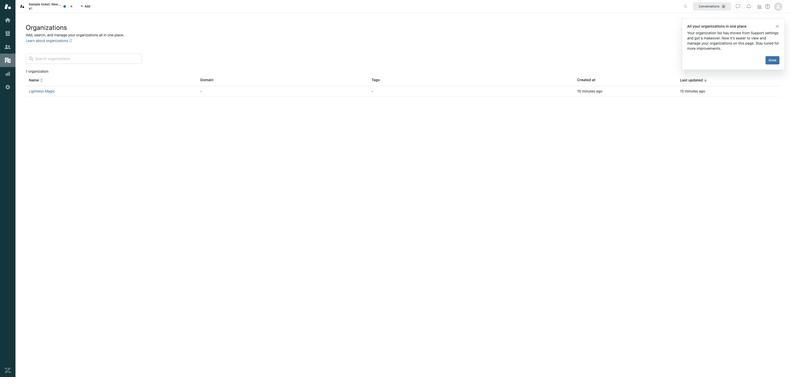 Task type: vqa. For each thing, say whether or not it's contained in the screenshot.
rightmost AGO
yes



Task type: describe. For each thing, give the bounding box(es) containing it.
easier
[[736, 36, 746, 40]]

customers image
[[4, 44, 11, 50]]

has
[[723, 31, 729, 35]]

ticket:
[[41, 2, 51, 6]]

list
[[717, 31, 722, 35]]

stay
[[756, 41, 763, 45]]

2 horizontal spatial and
[[760, 36, 766, 40]]

1 organization
[[26, 69, 48, 73]]

support
[[751, 31, 764, 35]]

makeover.
[[704, 36, 721, 40]]

lightless magic
[[29, 89, 55, 93]]

in inside organizations add, search, and manage your organizations all in one place.
[[104, 33, 106, 37]]

learn
[[26, 38, 35, 43]]

add
[[750, 27, 757, 31]]

get started image
[[4, 17, 11, 23]]

zendesk image
[[4, 367, 11, 374]]

1 minutes from the left
[[582, 89, 595, 93]]

organizations image
[[4, 57, 11, 64]]

your inside organizations add, search, and manage your organizations all in one place.
[[68, 33, 75, 37]]

name button
[[29, 78, 43, 83]]

organizations right about
[[46, 38, 68, 43]]

your
[[687, 31, 695, 35]]

zendesk support image
[[4, 3, 11, 10]]

the
[[60, 2, 65, 6]]

last updated
[[680, 78, 703, 82]]

from
[[742, 31, 750, 35]]

manage inside the all your organizations in one place your organization list has moved from support settings and got a makeover. now it's easier to view and manage your organizations on this page. stay tuned for more improvements.
[[687, 41, 701, 45]]

all your organizations in one place dialog
[[682, 18, 785, 70]]

conversations
[[699, 4, 720, 8]]

bulk import button
[[710, 24, 744, 35]]

magic
[[45, 89, 55, 93]]

2 15 from the left
[[680, 89, 684, 93]]

settings
[[765, 31, 779, 35]]

last updated button
[[680, 78, 707, 83]]

0 vertical spatial your
[[693, 24, 700, 28]]

got
[[694, 36, 700, 40]]

more
[[687, 46, 696, 51]]

2 - from the left
[[372, 89, 373, 93]]

1 horizontal spatial and
[[687, 36, 693, 40]]

organizations
[[26, 23, 67, 31]]

view
[[751, 36, 759, 40]]

import
[[723, 27, 734, 31]]

done button
[[766, 56, 780, 64]]

organizations up list
[[701, 24, 725, 28]]

add,
[[26, 33, 33, 37]]

about
[[36, 38, 45, 43]]

all
[[687, 24, 692, 28]]

close image
[[775, 24, 780, 28]]

now
[[722, 36, 729, 40]]

page.
[[745, 41, 755, 45]]

2 ago from the left
[[699, 89, 705, 93]]

lightless magic link
[[29, 89, 55, 93]]

name
[[29, 78, 39, 82]]

1 15 minutes ago from the left
[[577, 89, 602, 93]]

organizations down now
[[710, 41, 732, 45]]

1 15 from the left
[[577, 89, 581, 93]]

tab containing sample ticket: meet the ticket
[[15, 0, 77, 13]]

one inside the all your organizations in one place your organization list has moved from support settings and got a makeover. now it's easier to view and manage your organizations on this page. stay tuned for more improvements.
[[730, 24, 736, 28]]

conversations button
[[693, 2, 731, 10]]

tabs tab list
[[15, 0, 678, 13]]



Task type: locate. For each thing, give the bounding box(es) containing it.
learn about organizations
[[26, 38, 68, 43]]

0 vertical spatial one
[[730, 24, 736, 28]]

0 horizontal spatial organization
[[28, 69, 48, 73]]

updated
[[688, 78, 703, 82]]

(opens in a new tab) image
[[68, 39, 72, 42]]

one up moved
[[730, 24, 736, 28]]

0 horizontal spatial 15 minutes ago
[[577, 89, 602, 93]]

last
[[680, 78, 688, 82]]

organizations inside organizations add, search, and manage your organizations all in one place.
[[76, 33, 98, 37]]

1 horizontal spatial ago
[[699, 89, 705, 93]]

1 horizontal spatial in
[[726, 24, 729, 28]]

ticket
[[66, 2, 74, 6]]

1 vertical spatial manage
[[687, 41, 701, 45]]

-
[[200, 89, 202, 93], [372, 89, 373, 93]]

0 vertical spatial in
[[726, 24, 729, 28]]

admin image
[[4, 84, 11, 90]]

moved
[[730, 31, 741, 35]]

15
[[577, 89, 581, 93], [680, 89, 684, 93]]

in inside the all your organizations in one place your organization list has moved from support settings and got a makeover. now it's easier to view and manage your organizations on this page. stay tuned for more improvements.
[[726, 24, 729, 28]]

improvements.
[[697, 46, 721, 51]]

2 minutes from the left
[[685, 89, 698, 93]]

0 horizontal spatial ago
[[596, 89, 602, 93]]

organizations
[[701, 24, 725, 28], [76, 33, 98, 37], [46, 38, 68, 43], [710, 41, 732, 45]]

and up learn about organizations link
[[47, 33, 53, 37]]

Search organizations field
[[35, 56, 138, 61]]

sample ticket: meet the ticket #1
[[29, 2, 74, 10]]

0 horizontal spatial in
[[104, 33, 106, 37]]

your up (opens in a new tab) icon
[[68, 33, 75, 37]]

0 vertical spatial manage
[[54, 33, 67, 37]]

one inside organizations add, search, and manage your organizations all in one place.
[[107, 33, 113, 37]]

2 horizontal spatial your
[[701, 41, 709, 45]]

to
[[747, 36, 750, 40]]

2 15 minutes ago from the left
[[680, 89, 705, 93]]

organization inside add organization button
[[758, 27, 778, 31]]

minutes
[[582, 89, 595, 93], [685, 89, 698, 93]]

done
[[769, 58, 776, 62]]

#1
[[29, 7, 32, 10]]

1 horizontal spatial one
[[730, 24, 736, 28]]

0 horizontal spatial manage
[[54, 33, 67, 37]]

close image
[[69, 4, 74, 9]]

in right all
[[104, 33, 106, 37]]

all
[[99, 33, 103, 37]]

1 horizontal spatial 15 minutes ago
[[680, 89, 705, 93]]

and inside organizations add, search, and manage your organizations all in one place.
[[47, 33, 53, 37]]

manage
[[54, 33, 67, 37], [687, 41, 701, 45]]

1 horizontal spatial your
[[693, 24, 700, 28]]

lightless
[[29, 89, 44, 93]]

1 vertical spatial one
[[107, 33, 113, 37]]

1
[[26, 69, 27, 73]]

1 ago from the left
[[596, 89, 602, 93]]

organization
[[758, 27, 778, 31], [696, 31, 716, 35], [28, 69, 48, 73]]

0 horizontal spatial -
[[200, 89, 202, 93]]

main element
[[0, 0, 15, 377]]

manage up learn about organizations link
[[54, 33, 67, 37]]

learn about organizations link
[[26, 38, 72, 43]]

reporting image
[[4, 70, 11, 77]]

add organization button
[[746, 24, 782, 35]]

place
[[737, 24, 747, 28]]

organizations left all
[[76, 33, 98, 37]]

0 horizontal spatial minutes
[[582, 89, 595, 93]]

this
[[738, 41, 744, 45]]

0 horizontal spatial your
[[68, 33, 75, 37]]

and
[[47, 33, 53, 37], [687, 36, 693, 40], [760, 36, 766, 40]]

bulk import
[[715, 27, 734, 31]]

for
[[775, 41, 779, 45]]

zendesk products image
[[758, 5, 761, 9]]

add organization
[[750, 27, 778, 31]]

1 horizontal spatial organization
[[696, 31, 716, 35]]

1 horizontal spatial -
[[372, 89, 373, 93]]

organization inside the all your organizations in one place your organization list has moved from support settings and got a makeover. now it's easier to view and manage your organizations on this page. stay tuned for more improvements.
[[696, 31, 716, 35]]

it's
[[730, 36, 735, 40]]

and down the your
[[687, 36, 693, 40]]

1 horizontal spatial manage
[[687, 41, 701, 45]]

a
[[701, 36, 703, 40]]

organizations add, search, and manage your organizations all in one place.
[[26, 23, 124, 37]]

meet
[[51, 2, 59, 6]]

sample
[[29, 2, 40, 6]]

1 vertical spatial in
[[104, 33, 106, 37]]

2 horizontal spatial organization
[[758, 27, 778, 31]]

one left place.
[[107, 33, 113, 37]]

on
[[733, 41, 737, 45]]

your
[[693, 24, 700, 28], [68, 33, 75, 37], [701, 41, 709, 45]]

bulk
[[715, 27, 722, 31]]

search,
[[34, 33, 46, 37]]

1 horizontal spatial 15
[[680, 89, 684, 93]]

1 vertical spatial your
[[68, 33, 75, 37]]

0 horizontal spatial one
[[107, 33, 113, 37]]

1 - from the left
[[200, 89, 202, 93]]

your down a
[[701, 41, 709, 45]]

1 horizontal spatial minutes
[[685, 89, 698, 93]]

your right all
[[693, 24, 700, 28]]

organization for 1 organization
[[28, 69, 48, 73]]

0 horizontal spatial 15
[[577, 89, 581, 93]]

manage up "more"
[[687, 41, 701, 45]]

all your organizations in one place your organization list has moved from support settings and got a makeover. now it's easier to view and manage your organizations on this page. stay tuned for more improvements.
[[687, 24, 779, 51]]

15 minutes ago
[[577, 89, 602, 93], [680, 89, 705, 93]]

one
[[730, 24, 736, 28], [107, 33, 113, 37]]

tuned
[[764, 41, 774, 45]]

and up stay
[[760, 36, 766, 40]]

organization for add organization
[[758, 27, 778, 31]]

place.
[[114, 33, 124, 37]]

ago
[[596, 89, 602, 93], [699, 89, 705, 93]]

2 vertical spatial your
[[701, 41, 709, 45]]

get help image
[[765, 4, 770, 9]]

in
[[726, 24, 729, 28], [104, 33, 106, 37]]

manage inside organizations add, search, and manage your organizations all in one place.
[[54, 33, 67, 37]]

tab
[[15, 0, 77, 13]]

views image
[[4, 30, 11, 37]]

0 horizontal spatial and
[[47, 33, 53, 37]]

in up has
[[726, 24, 729, 28]]



